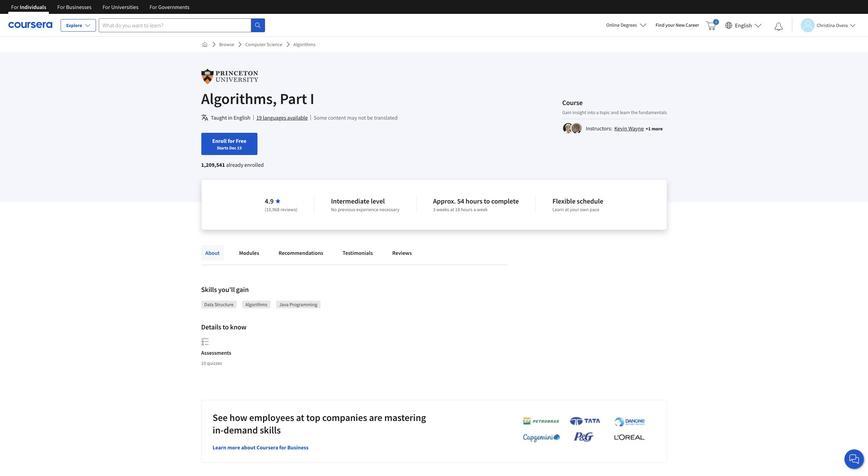 Task type: describe. For each thing, give the bounding box(es) containing it.
enroll for free starts dec 15
[[212, 137, 247, 151]]

for businesses
[[57, 3, 92, 10]]

complete
[[492, 197, 519, 205]]

business
[[288, 444, 309, 451]]

previous
[[338, 206, 356, 213]]

necessary
[[380, 206, 400, 213]]

a inside approx. 54 hours to complete 3 weeks at 18 hours a week
[[474, 206, 476, 213]]

1 vertical spatial for
[[280, 444, 287, 451]]

data structure
[[204, 301, 234, 308]]

some
[[314, 114, 327, 121]]

you'll
[[218, 285, 235, 294]]

recommendations link
[[275, 245, 328, 260]]

0 horizontal spatial more
[[228, 444, 240, 451]]

1 vertical spatial hours
[[461, 206, 473, 213]]

18
[[456, 206, 460, 213]]

reviews
[[393, 249, 412, 256]]

quizzes
[[207, 360, 222, 366]]

content
[[328, 114, 346, 121]]

mastering
[[385, 411, 426, 424]]

15
[[237, 145, 242, 151]]

dec
[[229, 145, 236, 151]]

explore button
[[61, 19, 96, 32]]

languages
[[263, 114, 286, 121]]

new
[[676, 22, 685, 28]]

algorithms, part i
[[201, 89, 315, 108]]

online
[[607, 22, 620, 28]]

find your new career
[[656, 22, 700, 28]]

employees
[[249, 411, 294, 424]]

pace
[[590, 206, 600, 213]]

top
[[307, 411, 321, 424]]

topic
[[600, 109, 611, 115]]

at for see how employees at top companies are mastering in-demand skills
[[296, 411, 305, 424]]

for universities
[[103, 3, 139, 10]]

to inside approx. 54 hours to complete 3 weeks at 18 hours a week
[[484, 197, 490, 205]]

kevin wayne image
[[564, 123, 574, 133]]

testimonials link
[[339, 245, 377, 260]]

programming
[[290, 301, 318, 308]]

assessments
[[201, 349, 231, 356]]

science
[[267, 41, 283, 48]]

into
[[588, 109, 596, 115]]

instructors:
[[586, 125, 613, 132]]

online degrees button
[[601, 17, 653, 33]]

testimonials
[[343, 249, 373, 256]]

explore
[[66, 22, 82, 28]]

insight
[[573, 109, 587, 115]]

free
[[236, 137, 247, 144]]

(10,968
[[265, 206, 280, 213]]

data
[[204, 301, 214, 308]]

week
[[477, 206, 488, 213]]

1 vertical spatial to
[[223, 323, 229, 331]]

recommendations
[[279, 249, 324, 256]]

19 languages available button
[[257, 113, 308, 122]]

christina
[[817, 22, 836, 28]]

at for flexible schedule learn at your own pace
[[565, 206, 569, 213]]

gain
[[236, 285, 249, 294]]

for governments
[[150, 3, 190, 10]]

kevin
[[615, 125, 628, 132]]

taught
[[211, 114, 227, 121]]

in
[[228, 114, 233, 121]]

home image
[[202, 42, 208, 47]]

0 horizontal spatial english
[[234, 114, 251, 121]]

approx.
[[433, 197, 456, 205]]

companies
[[323, 411, 367, 424]]

10 quizzes
[[201, 360, 222, 366]]

career
[[686, 22, 700, 28]]

54
[[458, 197, 465, 205]]

algorithms,
[[201, 89, 277, 108]]

english inside 'button'
[[736, 22, 753, 29]]

for for individuals
[[11, 3, 19, 10]]

banner navigation
[[6, 0, 195, 14]]

taught in english
[[211, 114, 251, 121]]

schedule
[[577, 197, 604, 205]]

algorithms link
[[291, 38, 318, 51]]

0 vertical spatial hours
[[466, 197, 483, 205]]

computer
[[246, 41, 266, 48]]



Task type: locate. For each thing, give the bounding box(es) containing it.
your right find
[[666, 22, 675, 28]]

your left own
[[570, 206, 580, 213]]

10
[[201, 360, 206, 366]]

find
[[656, 22, 665, 28]]

available
[[287, 114, 308, 121]]

christina overa button
[[793, 18, 856, 32]]

1,209,541 already enrolled
[[201, 161, 264, 168]]

learn
[[553, 206, 564, 213], [213, 444, 227, 451]]

see
[[213, 411, 228, 424]]

0 horizontal spatial your
[[570, 206, 580, 213]]

1 vertical spatial learn
[[213, 444, 227, 451]]

details to know
[[201, 323, 247, 331]]

1 vertical spatial your
[[570, 206, 580, 213]]

algorithms right science
[[294, 41, 316, 48]]

1 vertical spatial more
[[228, 444, 240, 451]]

modules
[[239, 249, 259, 256]]

flexible
[[553, 197, 576, 205]]

starts
[[217, 145, 229, 151]]

0 vertical spatial algorithms
[[294, 41, 316, 48]]

(10,968 reviews)
[[265, 206, 298, 213]]

a left week in the top of the page
[[474, 206, 476, 213]]

for for universities
[[103, 3, 110, 10]]

for for businesses
[[57, 3, 65, 10]]

1 vertical spatial algorithms
[[246, 301, 268, 308]]

reviews)
[[281, 206, 298, 213]]

None search field
[[99, 18, 265, 32]]

for left governments
[[150, 3, 157, 10]]

course
[[563, 98, 583, 107]]

governments
[[158, 3, 190, 10]]

1,209,541
[[201, 161, 225, 168]]

and
[[612, 109, 619, 115]]

for left individuals
[[11, 3, 19, 10]]

learn more about coursera for business
[[213, 444, 309, 451]]

english
[[736, 22, 753, 29], [234, 114, 251, 121]]

not
[[359, 114, 366, 121]]

more right +1
[[652, 125, 663, 132]]

4.9
[[265, 197, 274, 205]]

flexible schedule learn at your own pace
[[553, 197, 604, 213]]

enroll
[[212, 137, 227, 144]]

enrolled
[[245, 161, 264, 168]]

the
[[632, 109, 638, 115]]

0 vertical spatial learn
[[553, 206, 564, 213]]

a right into
[[597, 109, 599, 115]]

java
[[279, 301, 289, 308]]

already
[[226, 161, 244, 168]]

+1
[[646, 125, 651, 132]]

a inside course gain insight into a topic and learn the fundamentals
[[597, 109, 599, 115]]

intermediate
[[331, 197, 370, 205]]

learn down "in-"
[[213, 444, 227, 451]]

to up week in the top of the page
[[484, 197, 490, 205]]

coursera image
[[8, 20, 52, 31]]

details
[[201, 323, 222, 331]]

some content may not be translated
[[314, 114, 398, 121]]

businesses
[[66, 3, 92, 10]]

0 horizontal spatial algorithms
[[246, 301, 268, 308]]

learn more about coursera for business link
[[213, 444, 309, 451]]

0 vertical spatial your
[[666, 22, 675, 28]]

individuals
[[20, 3, 46, 10]]

at inside see how employees at top companies are mastering in-demand skills
[[296, 411, 305, 424]]

kevin wayne link
[[615, 125, 644, 132]]

1 vertical spatial a
[[474, 206, 476, 213]]

for left businesses
[[57, 3, 65, 10]]

1 horizontal spatial for
[[280, 444, 287, 451]]

learn
[[620, 109, 631, 115]]

for
[[11, 3, 19, 10], [57, 3, 65, 10], [103, 3, 110, 10], [150, 3, 157, 10]]

0 vertical spatial for
[[228, 137, 235, 144]]

english right shopping cart: 1 item image at the top right of page
[[736, 22, 753, 29]]

at down flexible
[[565, 206, 569, 213]]

for inside enroll for free starts dec 15
[[228, 137, 235, 144]]

1 horizontal spatial algorithms
[[294, 41, 316, 48]]

modules link
[[235, 245, 264, 260]]

19
[[257, 114, 262, 121]]

hours up week in the top of the page
[[466, 197, 483, 205]]

3 for from the left
[[103, 3, 110, 10]]

how
[[230, 411, 248, 424]]

skills
[[260, 424, 281, 436]]

for individuals
[[11, 3, 46, 10]]

at
[[451, 206, 455, 213], [565, 206, 569, 213], [296, 411, 305, 424]]

demand
[[224, 424, 258, 436]]

robert sedgewick image
[[572, 123, 583, 133]]

to left know
[[223, 323, 229, 331]]

0 horizontal spatial learn
[[213, 444, 227, 451]]

part
[[280, 89, 307, 108]]

0 horizontal spatial at
[[296, 411, 305, 424]]

1 for from the left
[[11, 3, 19, 10]]

1 horizontal spatial more
[[652, 125, 663, 132]]

skills you'll gain
[[201, 285, 249, 294]]

1 vertical spatial english
[[234, 114, 251, 121]]

for up the dec
[[228, 137, 235, 144]]

0 horizontal spatial a
[[474, 206, 476, 213]]

computer science link
[[243, 38, 285, 51]]

translated
[[374, 114, 398, 121]]

course gain insight into a topic and learn the fundamentals
[[563, 98, 667, 115]]

degrees
[[621, 22, 637, 28]]

structure
[[215, 301, 234, 308]]

show notifications image
[[775, 23, 784, 31]]

for
[[228, 137, 235, 144], [280, 444, 287, 451]]

19 languages available
[[257, 114, 308, 121]]

be
[[367, 114, 373, 121]]

gain
[[563, 109, 572, 115]]

skills
[[201, 285, 217, 294]]

know
[[230, 323, 247, 331]]

english button
[[723, 14, 765, 36]]

algorithms inside algorithms link
[[294, 41, 316, 48]]

1 horizontal spatial a
[[597, 109, 599, 115]]

in-
[[213, 424, 224, 436]]

your inside "flexible schedule learn at your own pace"
[[570, 206, 580, 213]]

coursera
[[257, 444, 278, 451]]

shopping cart: 1 item image
[[707, 19, 720, 30]]

browse
[[219, 41, 234, 48]]

about
[[241, 444, 256, 451]]

0 vertical spatial a
[[597, 109, 599, 115]]

at inside approx. 54 hours to complete 3 weeks at 18 hours a week
[[451, 206, 455, 213]]

a
[[597, 109, 599, 115], [474, 206, 476, 213]]

0 horizontal spatial to
[[223, 323, 229, 331]]

for for governments
[[150, 3, 157, 10]]

at inside "flexible schedule learn at your own pace"
[[565, 206, 569, 213]]

0 horizontal spatial for
[[228, 137, 235, 144]]

reviews link
[[388, 245, 416, 260]]

computer science
[[246, 41, 283, 48]]

intermediate level no previous experience necessary
[[331, 197, 400, 213]]

about
[[206, 249, 220, 256]]

chat with us image
[[849, 454, 861, 465]]

own
[[581, 206, 589, 213]]

more inside instructors: kevin wayne +1 more
[[652, 125, 663, 132]]

2 horizontal spatial at
[[565, 206, 569, 213]]

about link
[[201, 245, 224, 260]]

1 horizontal spatial english
[[736, 22, 753, 29]]

0 vertical spatial english
[[736, 22, 753, 29]]

see how employees at top companies are mastering in-demand skills
[[213, 411, 426, 436]]

may
[[347, 114, 357, 121]]

hours right the 18
[[461, 206, 473, 213]]

online degrees
[[607, 22, 637, 28]]

1 horizontal spatial to
[[484, 197, 490, 205]]

at left top
[[296, 411, 305, 424]]

english right in
[[234, 114, 251, 121]]

your inside find your new career link
[[666, 22, 675, 28]]

0 vertical spatial more
[[652, 125, 663, 132]]

overa
[[837, 22, 849, 28]]

coursera enterprise logos image
[[513, 417, 652, 446]]

What do you want to learn? text field
[[99, 18, 251, 32]]

for left business
[[280, 444, 287, 451]]

wayne
[[629, 125, 644, 132]]

2 for from the left
[[57, 3, 65, 10]]

princeton university image
[[201, 69, 258, 84]]

1 horizontal spatial learn
[[553, 206, 564, 213]]

1 horizontal spatial at
[[451, 206, 455, 213]]

for left the universities
[[103, 3, 110, 10]]

1 horizontal spatial your
[[666, 22, 675, 28]]

0 vertical spatial to
[[484, 197, 490, 205]]

learn inside "flexible schedule learn at your own pace"
[[553, 206, 564, 213]]

4 for from the left
[[150, 3, 157, 10]]

learn down flexible
[[553, 206, 564, 213]]

more left about at the bottom of the page
[[228, 444, 240, 451]]

algorithms down gain
[[246, 301, 268, 308]]

at left the 18
[[451, 206, 455, 213]]



Task type: vqa. For each thing, say whether or not it's contained in the screenshot.
A within Approx. 54 hours to complete 3 weeks at 18 hours a week
yes



